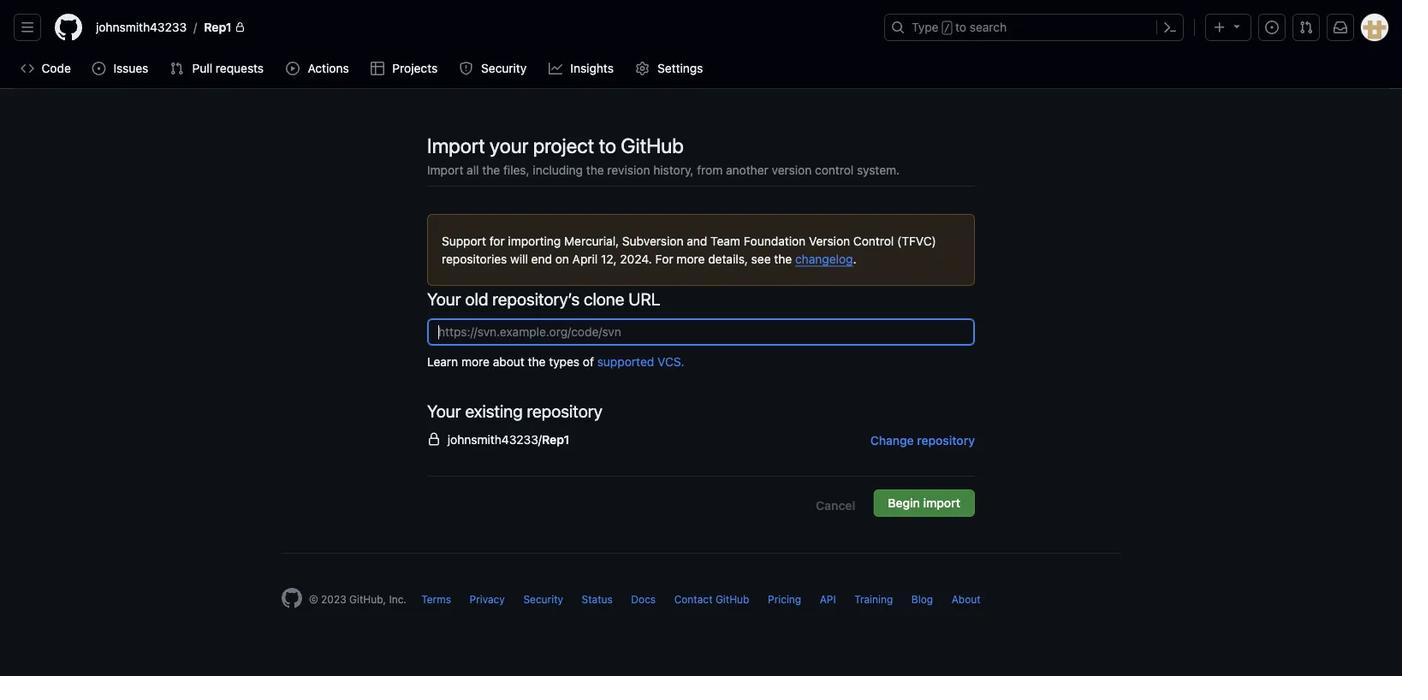 Task type: locate. For each thing, give the bounding box(es) containing it.
end
[[531, 252, 552, 266]]

1 horizontal spatial lock image
[[427, 433, 441, 447]]

homepage image inside 'footer'
[[282, 588, 302, 609]]

another
[[726, 163, 769, 177]]

/ inside type / to search
[[944, 22, 950, 34]]

security right "shield" image at the top
[[481, 61, 527, 75]]

rep1
[[204, 20, 232, 34], [542, 432, 570, 447]]

repositories
[[442, 252, 507, 266]]

more down "and"
[[677, 252, 705, 266]]

inc.
[[389, 593, 407, 605]]

homepage image left ©
[[282, 588, 302, 609]]

johnsmith43233 link
[[89, 14, 194, 41]]

rep1 down the your existing repository
[[542, 432, 570, 447]]

shield image
[[459, 62, 473, 75]]

pull
[[192, 61, 212, 75]]

1 horizontal spatial rep1
[[542, 432, 570, 447]]

0 horizontal spatial more
[[461, 354, 490, 369]]

settings link
[[629, 56, 711, 81]]

all
[[467, 163, 479, 177]]

import up all
[[427, 134, 485, 158]]

0 horizontal spatial github
[[621, 134, 684, 158]]

more inside support for importing mercurial, subversion and team foundation version control (tfvc) repositories will end     on april 12, 2024. for more details, see the
[[677, 252, 705, 266]]

your
[[427, 289, 461, 309], [427, 401, 461, 421]]

settings
[[658, 61, 703, 75]]

.
[[853, 252, 857, 266]]

1 horizontal spatial to
[[956, 20, 967, 34]]

1 vertical spatial repository
[[917, 433, 975, 447]]

to
[[956, 20, 967, 34], [599, 134, 616, 158]]

begin import
[[888, 496, 961, 510]]

your old repository's clone url
[[427, 289, 661, 309]]

details,
[[708, 252, 748, 266]]

1 horizontal spatial github
[[716, 593, 750, 605]]

johnsmith43233/ rep1
[[444, 432, 570, 447]]

0 horizontal spatial to
[[599, 134, 616, 158]]

git pull request image
[[170, 62, 184, 75]]

0 vertical spatial github
[[621, 134, 684, 158]]

system.
[[857, 163, 900, 177]]

1 horizontal spatial /
[[944, 22, 950, 34]]

training
[[855, 593, 893, 605]]

lock image
[[235, 22, 245, 33], [427, 433, 441, 447]]

revision
[[607, 163, 650, 177]]

0 vertical spatial security
[[481, 61, 527, 75]]

the left revision
[[586, 163, 604, 177]]

/ right type
[[944, 22, 950, 34]]

0 horizontal spatial /
[[194, 20, 197, 34]]

johnsmith43233 /
[[96, 20, 197, 34]]

johnsmith43233
[[96, 20, 187, 34]]

changelog
[[795, 252, 853, 266]]

status link
[[582, 593, 613, 605]]

/ up pull
[[194, 20, 197, 34]]

1 your from the top
[[427, 289, 461, 309]]

for
[[655, 252, 674, 266]]

about link
[[952, 593, 981, 605]]

1 vertical spatial rep1
[[542, 432, 570, 447]]

0 vertical spatial import
[[427, 134, 485, 158]]

lock image up requests
[[235, 22, 245, 33]]

more right learn
[[461, 354, 490, 369]]

0 vertical spatial homepage image
[[55, 14, 82, 41]]

list
[[89, 14, 874, 41]]

your down learn
[[427, 401, 461, 421]]

the right all
[[482, 163, 500, 177]]

github right contact on the bottom of the page
[[716, 593, 750, 605]]

docs
[[631, 593, 656, 605]]

more
[[677, 252, 705, 266], [461, 354, 490, 369]]

support
[[442, 234, 486, 248]]

github
[[621, 134, 684, 158], [716, 593, 750, 605]]

git pull request image
[[1300, 21, 1313, 34]]

homepage image up code
[[55, 14, 82, 41]]

insights link
[[542, 56, 622, 81]]

0 vertical spatial more
[[677, 252, 705, 266]]

repository down types
[[527, 401, 603, 421]]

footer containing © 2023 github, inc.
[[268, 553, 1134, 652]]

import
[[427, 134, 485, 158], [427, 163, 464, 177]]

1 vertical spatial github
[[716, 593, 750, 605]]

1 import from the top
[[427, 134, 485, 158]]

issue opened image
[[1265, 21, 1279, 34]]

0 vertical spatial your
[[427, 289, 461, 309]]

your left old
[[427, 289, 461, 309]]

old
[[465, 289, 488, 309]]

april
[[573, 252, 598, 266]]

1 vertical spatial homepage image
[[282, 588, 302, 609]]

to up revision
[[599, 134, 616, 158]]

0 horizontal spatial rep1
[[204, 20, 232, 34]]

vcs.
[[658, 354, 685, 369]]

johnsmith43233/
[[448, 432, 542, 447]]

import left all
[[427, 163, 464, 177]]

begin import button
[[874, 490, 975, 517]]

the down foundation
[[774, 252, 792, 266]]

learn more about the types of supported vcs.
[[427, 354, 685, 369]]

security
[[481, 61, 527, 75], [523, 593, 563, 605]]

code link
[[14, 56, 78, 81]]

issues
[[113, 61, 148, 75]]

github up history,
[[621, 134, 684, 158]]

0 horizontal spatial lock image
[[235, 22, 245, 33]]

1 vertical spatial import
[[427, 163, 464, 177]]

repository right change
[[917, 433, 975, 447]]

security link left 'graph' image
[[453, 56, 535, 81]]

© 2023 github, inc.
[[309, 593, 407, 605]]

command palette image
[[1164, 21, 1177, 34]]

rep1 up pull requests 'link'
[[204, 20, 232, 34]]

blog
[[912, 593, 933, 605]]

projects link
[[364, 56, 446, 81]]

security link
[[453, 56, 535, 81], [523, 593, 563, 605]]

0 vertical spatial lock image
[[235, 22, 245, 33]]

security link left "status"
[[523, 593, 563, 605]]

begin
[[888, 496, 920, 510]]

training link
[[855, 593, 893, 605]]

pricing
[[768, 593, 802, 605]]

1 horizontal spatial more
[[677, 252, 705, 266]]

notifications image
[[1334, 21, 1348, 34]]

about
[[493, 354, 525, 369]]

0 vertical spatial rep1
[[204, 20, 232, 34]]

/ inside johnsmith43233 /
[[194, 20, 197, 34]]

lock image left johnsmith43233/
[[427, 433, 441, 447]]

play image
[[286, 62, 300, 75]]

1 horizontal spatial homepage image
[[282, 588, 302, 609]]

issues link
[[85, 56, 156, 81]]

security left "status"
[[523, 593, 563, 605]]

contact github
[[674, 593, 750, 605]]

0 vertical spatial repository
[[527, 401, 603, 421]]

1 vertical spatial lock image
[[427, 433, 441, 447]]

repository
[[527, 401, 603, 421], [917, 433, 975, 447]]

including
[[533, 163, 583, 177]]

1 vertical spatial your
[[427, 401, 461, 421]]

2 your from the top
[[427, 401, 461, 421]]

Your old repository's clone URL url field
[[427, 319, 975, 346]]

contact
[[674, 593, 713, 605]]

docs link
[[631, 593, 656, 605]]

homepage image
[[55, 14, 82, 41], [282, 588, 302, 609]]

to left the search
[[956, 20, 967, 34]]

footer
[[268, 553, 1134, 652]]

table image
[[371, 62, 384, 75]]

1 vertical spatial to
[[599, 134, 616, 158]]



Task type: describe. For each thing, give the bounding box(es) containing it.
pricing link
[[768, 593, 802, 605]]

actions link
[[279, 56, 357, 81]]

about
[[952, 593, 981, 605]]

change repository
[[871, 433, 975, 447]]

triangle down image
[[1230, 19, 1244, 33]]

1 vertical spatial security link
[[523, 593, 563, 605]]

api
[[820, 593, 836, 605]]

1 vertical spatial more
[[461, 354, 490, 369]]

status
[[582, 593, 613, 605]]

0 vertical spatial security link
[[453, 56, 535, 81]]

/ for johnsmith43233
[[194, 20, 197, 34]]

learn
[[427, 354, 458, 369]]

blog link
[[912, 593, 933, 605]]

your for your old repository's clone url
[[427, 289, 461, 309]]

2024.
[[620, 252, 652, 266]]

url
[[629, 289, 661, 309]]

foundation
[[744, 234, 806, 248]]

12,
[[601, 252, 617, 266]]

project
[[533, 134, 594, 158]]

©
[[309, 593, 318, 605]]

github inside import your project to github import all the files, including the revision history, from another version control system.
[[621, 134, 684, 158]]

on
[[555, 252, 569, 266]]

supported vcs. button
[[597, 353, 685, 371]]

subversion
[[622, 234, 684, 248]]

2 import from the top
[[427, 163, 464, 177]]

clone
[[584, 289, 625, 309]]

existing
[[465, 401, 523, 421]]

contact github link
[[674, 593, 750, 605]]

change repository link
[[871, 431, 975, 451]]

of
[[583, 354, 594, 369]]

to inside import your project to github import all the files, including the revision history, from another version control system.
[[599, 134, 616, 158]]

privacy link
[[470, 593, 505, 605]]

version
[[772, 163, 812, 177]]

2023
[[321, 593, 346, 605]]

graph image
[[549, 62, 562, 75]]

1 horizontal spatial repository
[[917, 433, 975, 447]]

type / to search
[[912, 20, 1007, 34]]

terms link
[[422, 593, 451, 605]]

files,
[[503, 163, 530, 177]]

import your project to github import all the files, including the revision history, from another version control system.
[[427, 134, 900, 177]]

support for importing mercurial, subversion and team foundation version control (tfvc) repositories will end     on april 12, 2024. for more details, see the
[[442, 234, 937, 266]]

/ for type
[[944, 22, 950, 34]]

history,
[[654, 163, 694, 177]]

repository's
[[493, 289, 580, 309]]

for
[[490, 234, 505, 248]]

your existing repository
[[427, 401, 603, 421]]

requests
[[216, 61, 264, 75]]

types
[[549, 354, 580, 369]]

team
[[711, 234, 741, 248]]

the inside support for importing mercurial, subversion and team foundation version control (tfvc) repositories will end     on april 12, 2024. for more details, see the
[[774, 252, 792, 266]]

rep1 link
[[197, 14, 252, 41]]

gear image
[[636, 62, 649, 75]]

changelog link
[[795, 252, 853, 266]]

pull requests link
[[163, 56, 272, 81]]

changelog .
[[795, 252, 857, 266]]

actions
[[308, 61, 349, 75]]

terms
[[422, 593, 451, 605]]

will
[[510, 252, 528, 266]]

code
[[42, 61, 71, 75]]

0 horizontal spatial homepage image
[[55, 14, 82, 41]]

supported
[[597, 354, 654, 369]]

code image
[[21, 62, 34, 75]]

insights
[[571, 61, 614, 75]]

0 vertical spatial to
[[956, 20, 967, 34]]

version
[[809, 234, 850, 248]]

type
[[912, 20, 939, 34]]

issue opened image
[[92, 62, 106, 75]]

plus image
[[1213, 21, 1227, 34]]

change
[[871, 433, 914, 447]]

github inside 'footer'
[[716, 593, 750, 605]]

list containing johnsmith43233 /
[[89, 14, 874, 41]]

from
[[697, 163, 723, 177]]

your for your existing repository
[[427, 401, 461, 421]]

and
[[687, 234, 708, 248]]

see
[[751, 252, 771, 266]]

importing
[[508, 234, 561, 248]]

rep1 inside "list"
[[204, 20, 232, 34]]

github,
[[349, 593, 386, 605]]

lock image inside rep1 link
[[235, 22, 245, 33]]

search
[[970, 20, 1007, 34]]

projects
[[392, 61, 438, 75]]

cancel
[[816, 499, 856, 513]]

1 vertical spatial security
[[523, 593, 563, 605]]

api link
[[820, 593, 836, 605]]

(tfvc)
[[897, 234, 937, 248]]

mercurial,
[[564, 234, 619, 248]]

control
[[815, 163, 854, 177]]

pull requests
[[192, 61, 264, 75]]

the left types
[[528, 354, 546, 369]]

import
[[923, 496, 961, 510]]

0 horizontal spatial repository
[[527, 401, 603, 421]]

control
[[854, 234, 894, 248]]



Task type: vqa. For each thing, say whether or not it's contained in the screenshot.
bottommost LOCATION image
no



